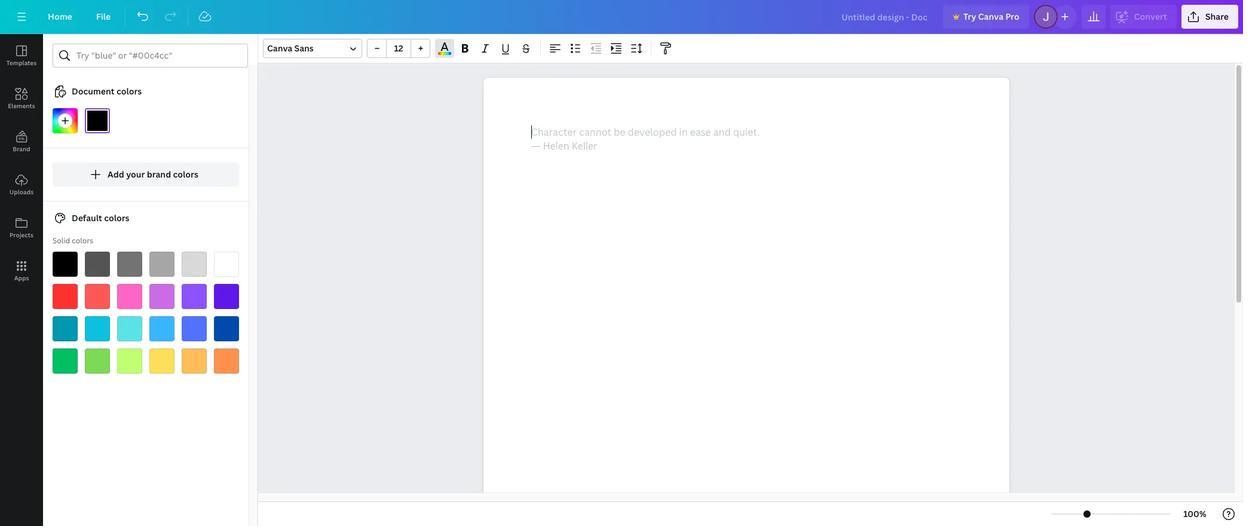 Task type: vqa. For each thing, say whether or not it's contained in the screenshot.
Collage
no



Task type: describe. For each thing, give the bounding box(es) containing it.
Design title text field
[[833, 5, 939, 29]]

sans
[[295, 42, 314, 54]]

solid colors
[[53, 236, 93, 246]]

share
[[1206, 11, 1229, 22]]

uploads button
[[0, 163, 43, 206]]

add your brand colors
[[108, 169, 198, 180]]

100% button
[[1176, 505, 1215, 524]]

coral red #ff5757 image
[[85, 284, 110, 309]]

canva inside "try canva pro" button
[[979, 11, 1004, 22]]

uploads
[[9, 188, 34, 196]]

file button
[[87, 5, 120, 29]]

magenta #cb6ce6 image
[[149, 284, 175, 309]]

try
[[964, 11, 977, 22]]

canva inside canva sans dropdown button
[[267, 42, 293, 54]]

yellow #ffde59 image
[[149, 349, 175, 374]]

pink #ff66c4 image
[[117, 284, 142, 309]]

home link
[[38, 5, 82, 29]]

peach #ffbd59 image
[[182, 349, 207, 374]]

lime #c1ff72 image
[[117, 349, 142, 374]]

apps button
[[0, 249, 43, 292]]

violet #5e17eb image
[[214, 284, 239, 309]]

gray #a6a6a6 image
[[149, 252, 175, 277]]

pro
[[1006, 11, 1020, 22]]

default colors
[[72, 212, 129, 224]]

file
[[96, 11, 111, 22]]

document colors
[[72, 86, 142, 97]]

elements
[[8, 102, 35, 110]]

black #000000 image
[[53, 252, 78, 277]]

colors for default colors
[[104, 212, 129, 224]]

apps
[[14, 274, 29, 282]]

projects
[[10, 231, 33, 239]]

magenta #cb6ce6 image
[[149, 284, 175, 309]]

canva sans button
[[263, 39, 362, 58]]

gray #a6a6a6 image
[[149, 252, 175, 277]]

colors inside button
[[173, 169, 198, 180]]

solid
[[53, 236, 70, 246]]

white #ffffff image
[[214, 252, 239, 277]]

main menu bar
[[0, 0, 1244, 34]]

add your brand colors button
[[53, 163, 239, 187]]

cobalt blue #004aad image
[[214, 316, 239, 341]]

home
[[48, 11, 72, 22]]

try canva pro button
[[943, 5, 1030, 29]]

elements button
[[0, 77, 43, 120]]



Task type: locate. For each thing, give the bounding box(es) containing it.
canva sans
[[267, 42, 314, 54]]

your
[[126, 169, 145, 180]]

canva right the try
[[979, 11, 1004, 22]]

brand button
[[0, 120, 43, 163]]

None text field
[[483, 78, 1010, 526]]

peach #ffbd59 image
[[182, 349, 207, 374]]

pink #ff66c4 image
[[117, 284, 142, 309]]

white #ffffff image
[[214, 252, 239, 277]]

colors right solid
[[72, 236, 93, 246]]

violet #5e17eb image
[[214, 284, 239, 309]]

colors right default
[[104, 212, 129, 224]]

100%
[[1184, 508, 1207, 520]]

brand
[[13, 145, 30, 153]]

projects button
[[0, 206, 43, 249]]

1 horizontal spatial canva
[[979, 11, 1004, 22]]

convert
[[1135, 11, 1168, 22]]

Try "blue" or "#00c4cc" search field
[[77, 44, 240, 67]]

dark turquoise #0097b2 image
[[53, 316, 78, 341], [53, 316, 78, 341]]

brand
[[147, 169, 171, 180]]

turquoise blue #5ce1e6 image
[[117, 316, 142, 341], [117, 316, 142, 341]]

colors
[[117, 86, 142, 97], [173, 169, 198, 180], [104, 212, 129, 224], [72, 236, 93, 246]]

purple #8c52ff image
[[182, 284, 207, 309], [182, 284, 207, 309]]

light blue #38b6ff image
[[149, 316, 175, 341], [149, 316, 175, 341]]

0 vertical spatial canva
[[979, 11, 1004, 22]]

coral red #ff5757 image
[[85, 284, 110, 309]]

document
[[72, 86, 115, 97]]

grass green #7ed957 image
[[85, 349, 110, 374]]

gray #737373 image
[[117, 252, 142, 277], [117, 252, 142, 277]]

share button
[[1182, 5, 1239, 29]]

color range image
[[438, 52, 451, 55], [438, 52, 451, 55]]

bright red #ff3131 image
[[53, 284, 78, 309], [53, 284, 78, 309]]

orange #ff914d image
[[214, 349, 239, 374]]

lime #c1ff72 image
[[117, 349, 142, 374]]

colors right document
[[117, 86, 142, 97]]

add
[[108, 169, 124, 180]]

canva left "sans"
[[267, 42, 293, 54]]

green #00bf63 image
[[53, 349, 78, 374], [53, 349, 78, 374]]

colors for solid colors
[[72, 236, 93, 246]]

grass green #7ed957 image
[[85, 349, 110, 374]]

0 horizontal spatial canva
[[267, 42, 293, 54]]

black #000000 image
[[53, 252, 78, 277]]

– – number field
[[390, 42, 407, 54]]

#000000 image
[[85, 108, 110, 133], [85, 108, 110, 133]]

royal blue #5271ff image
[[182, 316, 207, 341], [182, 316, 207, 341]]

side panel tab list
[[0, 34, 43, 292]]

light gray #d9d9d9 image
[[182, 252, 207, 277], [182, 252, 207, 277]]

templates button
[[0, 34, 43, 77]]

group
[[367, 39, 431, 58]]

default
[[72, 212, 102, 224]]

dark gray #545454 image
[[85, 252, 110, 277], [85, 252, 110, 277]]

orange #ff914d image
[[214, 349, 239, 374]]

convert button
[[1111, 5, 1177, 29]]

try canva pro
[[964, 11, 1020, 22]]

cobalt blue #004aad image
[[214, 316, 239, 341]]

yellow #ffde59 image
[[149, 349, 175, 374]]

canva
[[979, 11, 1004, 22], [267, 42, 293, 54]]

templates
[[6, 59, 37, 67]]

colors right brand
[[173, 169, 198, 180]]

add a new color image
[[53, 108, 78, 133], [53, 108, 78, 133]]

colors for document colors
[[117, 86, 142, 97]]

1 vertical spatial canva
[[267, 42, 293, 54]]

aqua blue #0cc0df image
[[85, 316, 110, 341], [85, 316, 110, 341]]



